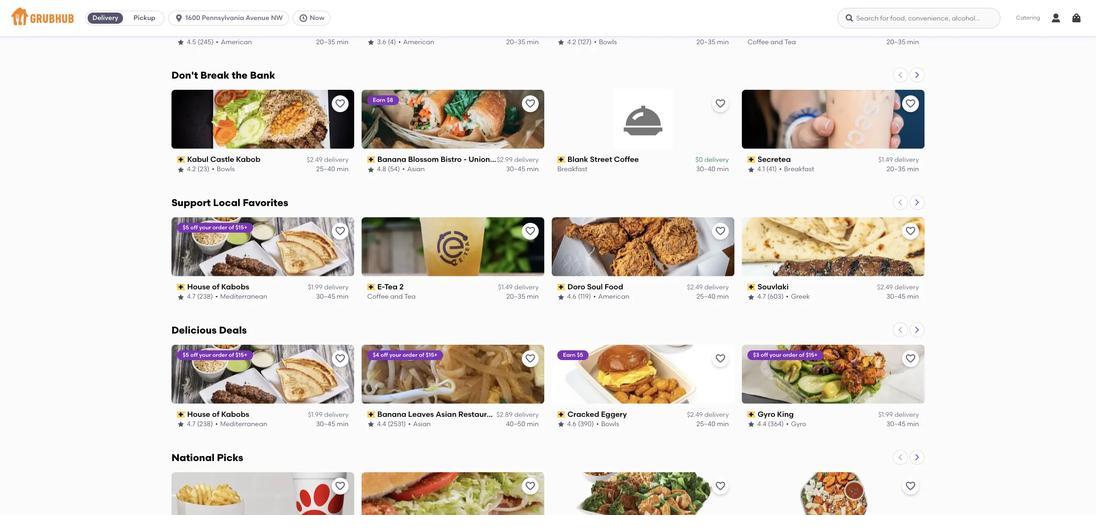 Task type: describe. For each thing, give the bounding box(es) containing it.
$1.49 for chick-fil-a
[[878, 29, 893, 36]]

svg image for 1600 pennsylvania avenue nw
[[174, 14, 184, 23]]

deals
[[219, 325, 247, 336]]

25–40 min for delicious deals
[[696, 421, 729, 429]]

$2.49 delivery for cracked eggery
[[687, 412, 729, 419]]

asian for delicious deals
[[413, 421, 431, 429]]

catering button
[[1010, 8, 1047, 29]]

$2.49 for kabul castle kabob
[[307, 156, 323, 164]]

the
[[232, 69, 248, 81]]

• gyro
[[786, 421, 806, 429]]

(23)
[[197, 166, 210, 174]]

catering
[[1016, 15, 1040, 21]]

star icon image for gyro king subscription pass icon
[[748, 421, 755, 429]]

• american for chick-fil-a
[[216, 38, 252, 46]]

(4)
[[388, 38, 396, 46]]

$2.99
[[497, 156, 513, 164]]

4.5
[[187, 38, 196, 46]]

house for delicious
[[187, 410, 210, 419]]

caret left icon image for national picks
[[897, 454, 904, 462]]

house for support
[[187, 283, 210, 292]]

banana for don't break the bank
[[377, 155, 406, 164]]

4.6 (119)
[[567, 293, 591, 301]]

$1.99 delivery for e-tea 2
[[308, 29, 349, 36]]

• american for doro soul food
[[593, 293, 629, 301]]

$4
[[373, 352, 379, 359]]

coffee and tea for subscription pass icon related to e-tea 2
[[367, 293, 416, 301]]

svg image for now
[[299, 14, 308, 23]]

• down 'cracked eggery'
[[596, 421, 599, 429]]

save this restaurant image for panda express logo
[[715, 481, 726, 492]]

$3
[[753, 352, 759, 359]]

star icon image for subscription pass image corresponding to banana blossom bistro - union market dc
[[367, 166, 375, 174]]

of down deals
[[229, 352, 234, 359]]

• down soul
[[593, 293, 596, 301]]

of right $3
[[799, 352, 805, 359]]

• down fil-
[[216, 38, 219, 46]]

delicious
[[172, 325, 217, 336]]

delivery for banana leaves asian restaurant & sushi  logo
[[514, 412, 539, 419]]

$5 off your order of $15+ for local
[[183, 225, 247, 231]]

cracked eggery
[[567, 410, 627, 419]]

support local favorites
[[172, 197, 288, 209]]

order for banana leaves asian restaurant & sushi  logo
[[403, 352, 418, 359]]

off for gyro king logo
[[761, 352, 768, 359]]

25–40 min for support local favorites
[[696, 293, 729, 301]]

subscription pass image for house of kabobs
[[177, 412, 185, 418]]

20–35 for (41)
[[887, 166, 906, 174]]

$3 off your order of $15+
[[753, 352, 818, 359]]

king
[[777, 410, 794, 419]]

chick-fil-a logo image
[[172, 473, 354, 516]]

don't break the bank
[[172, 69, 275, 81]]

cracked eggery logo image
[[552, 345, 734, 404]]

(364)
[[768, 421, 784, 429]]

2 vertical spatial $1.49
[[498, 284, 513, 292]]

25–40 for delicious deals
[[696, 421, 716, 429]]

earn for banana
[[373, 97, 385, 103]]

bank
[[250, 69, 275, 81]]

picks
[[217, 452, 243, 464]]

kabul castle kabob logo image
[[172, 90, 354, 149]]

30–45 for souvlaki logo
[[886, 293, 906, 301]]

$4 off your order of $15+
[[373, 352, 438, 359]]

30–40
[[696, 166, 716, 174]]

your for house of kabobs logo associated with deals
[[199, 352, 211, 359]]

&
[[501, 410, 507, 419]]

(603)
[[768, 293, 784, 301]]

caret left icon image for don't break the bank
[[897, 71, 904, 79]]

banana blossom bistro - union market dc logo image
[[362, 90, 544, 149]]

delivery for the e-tea 2 logo
[[514, 284, 539, 292]]

(390)
[[578, 421, 594, 429]]

1 vertical spatial gyro
[[791, 421, 806, 429]]

• up national picks
[[215, 421, 218, 429]]

delivery for doro soul food logo
[[704, 284, 729, 292]]

blank street coffee
[[567, 155, 639, 164]]

bistro
[[441, 155, 462, 164]]

$1.99 delivery for gyro king
[[308, 412, 349, 419]]

pickup
[[134, 14, 155, 22]]

1 vertical spatial and
[[390, 293, 403, 301]]

support
[[172, 197, 211, 209]]

banana blossom bistro - union market dc
[[377, 155, 531, 164]]

$0
[[695, 156, 703, 164]]

union
[[469, 155, 490, 164]]

40–50
[[506, 421, 525, 429]]

$1.99 for gyro king
[[308, 412, 323, 419]]

of right $4 at the left bottom
[[419, 352, 424, 359]]

blossom
[[408, 155, 439, 164]]

2 vertical spatial $1.49 delivery
[[498, 284, 539, 292]]

subscription pass image for e-tea 2
[[748, 29, 756, 36]]

star icon image for subscription pass image related to banana leaves asian restaurant & sushi
[[367, 421, 375, 429]]

bowls for cracked eggery
[[601, 421, 619, 429]]

30–45 for gyro king logo
[[886, 421, 906, 429]]

star icon image for subscription pass image for doro soul food
[[557, 294, 565, 301]]

nw
[[271, 14, 283, 22]]

a
[[221, 27, 227, 36]]

4.2 (23)
[[187, 166, 210, 174]]

of up delicious deals
[[212, 283, 219, 292]]

delivery button
[[86, 11, 125, 26]]

chick-fil-a
[[187, 27, 227, 36]]

castle
[[210, 155, 234, 164]]

house of kabobs for local
[[187, 283, 249, 292]]

1 vertical spatial asian
[[436, 410, 457, 419]]

earn $5
[[563, 352, 583, 359]]

$2.49 delivery for souvlaki
[[877, 284, 919, 292]]

3.6
[[377, 38, 386, 46]]

star icon image for subscription pass image related to kabul castle kabob
[[177, 166, 185, 174]]

doro
[[567, 283, 585, 292]]

(127)
[[578, 38, 592, 46]]

4.4 (2531)
[[377, 421, 406, 429]]

$0.49 delivery
[[687, 29, 729, 36]]

(245)
[[198, 38, 214, 46]]

30–45 min for gyro king logo
[[886, 421, 919, 429]]

(2531)
[[388, 421, 406, 429]]

secretea
[[758, 155, 791, 164]]

30–45 min for souvlaki logo
[[886, 293, 919, 301]]

of up national picks
[[212, 410, 219, 419]]

your for house of kabobs logo associated with local
[[199, 225, 211, 231]]

25–40 for support local favorites
[[696, 293, 716, 301]]

blank street coffee logo image
[[614, 90, 673, 149]]

delivery for the blank street coffee logo
[[704, 156, 729, 164]]

don't
[[172, 69, 198, 81]]

$2.49 for doro soul food
[[687, 284, 703, 292]]

off for house of kabobs logo associated with local
[[190, 225, 198, 231]]

4.5 (245)
[[187, 38, 214, 46]]

street
[[590, 155, 612, 164]]

• asian for don't break the bank
[[402, 166, 425, 174]]

e-tea 2 logo image
[[362, 218, 544, 277]]

jersey mike's logo image
[[362, 473, 544, 516]]

4.2 (127)
[[567, 38, 592, 46]]

$1.49 for kabul castle kabob
[[878, 156, 893, 164]]

caret left icon image for support local favorites
[[897, 199, 904, 206]]

fil-
[[212, 27, 221, 36]]

order for gyro king logo
[[783, 352, 798, 359]]

eggery
[[601, 410, 627, 419]]

kabobs for local
[[221, 283, 249, 292]]

delivery for kabul castle kabob logo
[[324, 156, 349, 164]]

star icon image for subscription pass image corresponding to sweetgreen
[[557, 39, 565, 46]]

chick-
[[187, 27, 212, 36]]

4.4 for gyro king
[[757, 421, 766, 429]]

• right "(4)"
[[398, 38, 401, 46]]

e-tea 2 for subscription pass icon related to e-tea 2
[[377, 283, 404, 292]]

sweetgreen
[[567, 27, 610, 36]]

house of kabobs logo image for deals
[[172, 345, 354, 404]]

$0.49
[[687, 29, 703, 36]]

avenue
[[246, 14, 269, 22]]

doro soul food logo image
[[552, 218, 734, 277]]

earn $8
[[373, 97, 393, 103]]

2 for subscription pass icon related to e-tea 2
[[399, 283, 404, 292]]

3.6 (4)
[[377, 38, 396, 46]]

4.6 (390)
[[567, 421, 594, 429]]

1600 pennsylvania avenue nw button
[[168, 11, 293, 26]]

earn for cracked
[[563, 352, 576, 359]]

• right the (23)
[[212, 166, 214, 174]]

• greek
[[786, 293, 810, 301]]

house of kabobs for deals
[[187, 410, 249, 419]]

star icon image for subscription pass image related to subway
[[367, 39, 375, 46]]

4.1 (41)
[[757, 166, 777, 174]]

delivery for cracked eggery logo
[[704, 412, 729, 419]]

sushi
[[509, 410, 528, 419]]

subscription pass image for blank street coffee
[[557, 157, 566, 163]]

4.7 (238) for support
[[187, 293, 213, 301]]

20–35 for (4)
[[506, 38, 525, 46]]

e-tea 2 for e-tea 2 subscription pass image
[[758, 27, 784, 36]]

$8
[[387, 97, 393, 103]]

favorites
[[243, 197, 288, 209]]

1 breakfast from the left
[[557, 166, 588, 174]]

$0 delivery
[[695, 156, 729, 164]]



Task type: vqa. For each thing, say whether or not it's contained in the screenshot.
drivers within the By offering this option, we are prioritizing the health and safety of customers like you, our drivers, and our restaurant partners. Based on information from the Centers for Disease Control and Prevention, we've shared recommendations with drivers and restaurants focused on continuing good hygiene, taking care of themselves if they are unwell, and using precautions when interacting with others.
no



Task type: locate. For each thing, give the bounding box(es) containing it.
house up national
[[187, 410, 210, 419]]

0 horizontal spatial coffee and tea
[[367, 293, 416, 301]]

0 vertical spatial • mediterranean
[[215, 293, 267, 301]]

$5 off your order of $15+ down local
[[183, 225, 247, 231]]

0 vertical spatial $1.49 delivery
[[878, 29, 919, 36]]

1 vertical spatial • asian
[[408, 421, 431, 429]]

subscription pass image for souvlaki
[[748, 284, 756, 291]]

1 horizontal spatial gyro
[[791, 421, 806, 429]]

order down local
[[212, 225, 227, 231]]

your for gyro king logo
[[770, 352, 782, 359]]

mediterranean up picks
[[220, 421, 267, 429]]

(238) up national picks
[[197, 421, 213, 429]]

• right (2531)
[[408, 421, 411, 429]]

1 horizontal spatial american
[[403, 38, 434, 46]]

0 horizontal spatial svg image
[[845, 14, 854, 23]]

$2.49
[[307, 156, 323, 164], [687, 284, 703, 292], [877, 284, 893, 292], [687, 412, 703, 419]]

0 vertical spatial house of kabobs logo image
[[172, 218, 354, 277]]

2
[[780, 27, 784, 36], [399, 283, 404, 292]]

• american right "(4)"
[[398, 38, 434, 46]]

cracked
[[567, 410, 599, 419]]

0 vertical spatial 25–40
[[316, 166, 335, 174]]

2 $5 off your order of $15+ from the top
[[183, 352, 247, 359]]

your right $3
[[770, 352, 782, 359]]

0 vertical spatial coffee and tea
[[748, 38, 796, 46]]

house up delicious
[[187, 283, 210, 292]]

4.7 (238) up national
[[187, 421, 213, 429]]

save this restaurant image for kabul castle kabob logo
[[335, 98, 346, 109]]

delivery for secretea logo at top
[[895, 156, 919, 164]]

blank
[[567, 155, 588, 164]]

2 house of kabobs logo image from the top
[[172, 345, 354, 404]]

4 caret left icon image from the top
[[897, 454, 904, 462]]

star icon image
[[177, 39, 185, 46], [367, 39, 375, 46], [557, 39, 565, 46], [177, 166, 185, 174], [367, 166, 375, 174], [748, 166, 755, 174], [177, 294, 185, 301], [557, 294, 565, 301], [748, 294, 755, 301], [177, 421, 185, 429], [367, 421, 375, 429], [557, 421, 565, 429], [748, 421, 755, 429]]

$5 off your order of $15+ down delicious deals
[[183, 352, 247, 359]]

• bowls
[[594, 38, 617, 46], [212, 166, 235, 174], [596, 421, 619, 429]]

subscription pass image for banana leaves asian restaurant & sushi
[[367, 412, 375, 418]]

bowls
[[599, 38, 617, 46], [217, 166, 235, 174], [601, 421, 619, 429]]

off down delicious
[[190, 352, 198, 359]]

of
[[229, 225, 234, 231], [212, 283, 219, 292], [229, 352, 234, 359], [419, 352, 424, 359], [799, 352, 805, 359], [212, 410, 219, 419]]

2 caret left icon image from the top
[[897, 199, 904, 206]]

1 vertical spatial house of kabobs logo image
[[172, 345, 354, 404]]

1 horizontal spatial earn
[[563, 352, 576, 359]]

mediterranean up deals
[[220, 293, 267, 301]]

• asian down blossom at the top left
[[402, 166, 425, 174]]

american for doro soul food
[[598, 293, 629, 301]]

1 house of kabobs from the top
[[187, 283, 249, 292]]

0 vertical spatial 4.6
[[567, 293, 576, 301]]

2 vertical spatial coffee
[[367, 293, 389, 301]]

1 vertical spatial $1.49
[[878, 156, 893, 164]]

kabobs up deals
[[221, 283, 249, 292]]

mediterranean for local
[[220, 293, 267, 301]]

american down a
[[221, 38, 252, 46]]

20–35 min for (127)
[[696, 38, 729, 46]]

american right "(4)"
[[403, 38, 434, 46]]

3 caret left icon image from the top
[[897, 327, 904, 334]]

$1.99 for souvlaki
[[308, 284, 323, 292]]

• bowls for cracked eggery
[[596, 421, 619, 429]]

• bowls down kabul castle kabob
[[212, 166, 235, 174]]

star icon image for cracked eggery's subscription pass image
[[557, 421, 565, 429]]

your for banana leaves asian restaurant & sushi  logo
[[389, 352, 401, 359]]

-
[[464, 155, 467, 164]]

subscription pass image for cracked eggery
[[557, 412, 566, 418]]

souvlaki logo image
[[742, 218, 925, 277]]

star icon image left 4.6 (119)
[[557, 294, 565, 301]]

coffee for e-tea 2 subscription pass image
[[748, 38, 769, 46]]

20–35 min for (4)
[[506, 38, 539, 46]]

house of kabobs up delicious deals
[[187, 283, 249, 292]]

1 $5 off your order of $15+ from the top
[[183, 225, 247, 231]]

subscription pass image for doro soul food
[[557, 284, 566, 291]]

american
[[221, 38, 252, 46], [403, 38, 434, 46], [598, 293, 629, 301]]

(119)
[[578, 293, 591, 301]]

(41)
[[766, 166, 777, 174]]

of down support local favorites
[[229, 225, 234, 231]]

(54)
[[388, 166, 400, 174]]

star icon image up national
[[177, 421, 185, 429]]

caret right icon image for don't break the bank
[[913, 71, 921, 79]]

• asian for delicious deals
[[408, 421, 431, 429]]

breakfast
[[557, 166, 588, 174], [784, 166, 814, 174]]

20–35
[[316, 38, 335, 46], [506, 38, 525, 46], [696, 38, 716, 46], [887, 38, 906, 46], [887, 166, 906, 174], [506, 293, 525, 301]]

1600 pennsylvania avenue nw
[[186, 14, 283, 22]]

$1.99 delivery for souvlaki
[[308, 284, 349, 292]]

subscription pass image for house of kabobs
[[177, 284, 185, 291]]

kabob
[[236, 155, 260, 164]]

star icon image left 4.2 (23)
[[177, 166, 185, 174]]

svg image
[[1071, 13, 1082, 24], [174, 14, 184, 23], [299, 14, 308, 23]]

2 vertical spatial 25–40 min
[[696, 421, 729, 429]]

breakfast down secretea
[[784, 166, 814, 174]]

4.7 (238)
[[187, 293, 213, 301], [187, 421, 213, 429]]

gyro king logo image
[[742, 345, 925, 404]]

1 vertical spatial 4.7 (238)
[[187, 421, 213, 429]]

delivery for gyro king logo
[[895, 412, 919, 419]]

0 vertical spatial kabobs
[[221, 283, 249, 292]]

0 vertical spatial house
[[187, 283, 210, 292]]

1 horizontal spatial 2
[[780, 27, 784, 36]]

• bowls down sweetgreen
[[594, 38, 617, 46]]

$2.89 delivery
[[496, 412, 539, 419]]

kabul
[[187, 155, 208, 164]]

1 vertical spatial (238)
[[197, 421, 213, 429]]

• american for subway
[[398, 38, 434, 46]]

1 vertical spatial • bowls
[[212, 166, 235, 174]]

coffee
[[748, 38, 769, 46], [614, 155, 639, 164], [367, 293, 389, 301]]

caret right icon image for national picks
[[913, 454, 921, 462]]

•
[[216, 38, 219, 46], [398, 38, 401, 46], [594, 38, 597, 46], [212, 166, 214, 174], [402, 166, 405, 174], [779, 166, 782, 174], [215, 293, 218, 301], [593, 293, 596, 301], [786, 293, 789, 301], [215, 421, 218, 429], [408, 421, 411, 429], [596, 421, 599, 429], [786, 421, 789, 429]]

star icon image up delicious
[[177, 294, 185, 301]]

subscription pass image for subway
[[367, 29, 375, 36]]

• mediterranean for deals
[[215, 421, 267, 429]]

delivery for souvlaki logo
[[895, 284, 919, 292]]

order right $4 at the left bottom
[[403, 352, 418, 359]]

4.8 (54)
[[377, 166, 400, 174]]

1 vertical spatial 4.6
[[567, 421, 576, 429]]

0 vertical spatial • asian
[[402, 166, 425, 174]]

0 vertical spatial 2
[[780, 27, 784, 36]]

• bowls for kabul castle kabob
[[212, 166, 235, 174]]

• right (127)
[[594, 38, 597, 46]]

1 house of kabobs logo image from the top
[[172, 218, 354, 277]]

2 horizontal spatial subscription pass image
[[748, 412, 756, 418]]

1 horizontal spatial and
[[771, 38, 783, 46]]

off right $3
[[761, 352, 768, 359]]

greek
[[791, 293, 810, 301]]

2 mediterranean from the top
[[220, 421, 267, 429]]

30–45 min
[[506, 166, 539, 174], [316, 293, 349, 301], [886, 293, 919, 301], [316, 421, 349, 429], [886, 421, 919, 429]]

star icon image left "4.6 (390)"
[[557, 421, 565, 429]]

$1.49 delivery for kabob
[[878, 156, 919, 164]]

off for house of kabobs logo associated with deals
[[190, 352, 198, 359]]

2 • mediterranean from the top
[[215, 421, 267, 429]]

e- for e-tea 2 subscription pass image
[[758, 27, 765, 36]]

kabobs up picks
[[221, 410, 249, 419]]

star icon image left 4.7 (603)
[[748, 294, 755, 301]]

20–35 min for (245)
[[316, 38, 349, 46]]

4.7 up national
[[187, 421, 196, 429]]

star icon image left 4.4 (364)
[[748, 421, 755, 429]]

2 breakfast from the left
[[784, 166, 814, 174]]

asian right leaves
[[436, 410, 457, 419]]

20–35 min for (41)
[[887, 166, 919, 174]]

doro soul food
[[567, 283, 623, 292]]

4.4 for banana leaves asian restaurant & sushi
[[377, 421, 386, 429]]

delivery for house of kabobs logo associated with deals
[[324, 412, 349, 419]]

svg image inside now button
[[299, 14, 308, 23]]

banana leaves asian restaurant & sushi
[[377, 410, 528, 419]]

• mediterranean for local
[[215, 293, 267, 301]]

1 vertical spatial e-
[[377, 283, 384, 292]]

your down support at the left
[[199, 225, 211, 231]]

$5
[[183, 225, 189, 231], [183, 352, 189, 359], [577, 352, 583, 359]]

mediterranean for deals
[[220, 421, 267, 429]]

$1.99
[[308, 29, 323, 36], [308, 284, 323, 292], [308, 412, 323, 419], [878, 412, 893, 419]]

Search for food, convenience, alcohol... search field
[[837, 8, 1000, 28]]

0 vertical spatial 25–40 min
[[316, 166, 349, 174]]

4.2 down kabul
[[187, 166, 196, 174]]

4.7 left (603)
[[757, 293, 766, 301]]

e- for subscription pass icon related to e-tea 2
[[377, 283, 384, 292]]

4.7 for delicious deals
[[187, 421, 196, 429]]

star icon image left 4.1
[[748, 166, 755, 174]]

4.7 up delicious
[[187, 293, 196, 301]]

3 caret right icon image from the top
[[913, 327, 921, 334]]

order right $3
[[783, 352, 798, 359]]

1 vertical spatial mediterranean
[[220, 421, 267, 429]]

1 4.7 (238) from the top
[[187, 293, 213, 301]]

2 vertical spatial asian
[[413, 421, 431, 429]]

0 horizontal spatial and
[[390, 293, 403, 301]]

4.6 for support local favorites
[[567, 293, 576, 301]]

$2.49 for souvlaki
[[877, 284, 893, 292]]

25–40 min
[[316, 166, 349, 174], [696, 293, 729, 301], [696, 421, 729, 429]]

secretea logo image
[[742, 90, 925, 149]]

2 caret right icon image from the top
[[913, 199, 921, 206]]

0 vertical spatial earn
[[373, 97, 385, 103]]

0 horizontal spatial breakfast
[[557, 166, 588, 174]]

• up delicious deals
[[215, 293, 218, 301]]

(238) up delicious deals
[[197, 293, 213, 301]]

1 vertical spatial house of kabobs
[[187, 410, 249, 419]]

house of kabobs up national picks
[[187, 410, 249, 419]]

asian down blossom at the top left
[[407, 166, 425, 174]]

leaves
[[408, 410, 434, 419]]

0 horizontal spatial e-
[[377, 283, 384, 292]]

1 (238) from the top
[[197, 293, 213, 301]]

0 vertical spatial (238)
[[197, 293, 213, 301]]

star icon image left 4.8
[[367, 166, 375, 174]]

kabobs for deals
[[221, 410, 249, 419]]

0 vertical spatial • bowls
[[594, 38, 617, 46]]

asian down leaves
[[413, 421, 431, 429]]

$15+
[[235, 225, 247, 231], [235, 352, 247, 359], [426, 352, 438, 359], [806, 352, 818, 359]]

0 vertical spatial banana
[[377, 155, 406, 164]]

0 vertical spatial gyro
[[758, 410, 775, 419]]

bowls down eggery
[[601, 421, 619, 429]]

1 vertical spatial • mediterranean
[[215, 421, 267, 429]]

0 vertical spatial coffee
[[748, 38, 769, 46]]

subway
[[377, 27, 407, 36]]

$1.49
[[878, 29, 893, 36], [878, 156, 893, 164], [498, 284, 513, 292]]

national picks
[[172, 452, 243, 464]]

gyro down 'king'
[[791, 421, 806, 429]]

0 horizontal spatial american
[[221, 38, 252, 46]]

• bowls for sweetgreen
[[594, 38, 617, 46]]

• mediterranean up deals
[[215, 293, 267, 301]]

4.7 for support local favorites
[[187, 293, 196, 301]]

1 vertical spatial bowls
[[217, 166, 235, 174]]

0 vertical spatial 4.2
[[567, 38, 576, 46]]

house of kabobs logo image
[[172, 218, 354, 277], [172, 345, 354, 404]]

house of kabobs logo image for local
[[172, 218, 354, 277]]

1 caret right icon image from the top
[[913, 71, 921, 79]]

now
[[310, 14, 324, 22]]

banana leaves asian restaurant & sushi  logo image
[[362, 345, 544, 404]]

20–35 for (127)
[[696, 38, 716, 46]]

4.2 for kabul castle kabob
[[187, 166, 196, 174]]

star icon image left 3.6
[[367, 39, 375, 46]]

$1.99 for e-tea 2
[[308, 29, 323, 36]]

star icon image left 4.2 (127) at the right top of page
[[557, 39, 565, 46]]

1 horizontal spatial 4.2
[[567, 38, 576, 46]]

pennsylvania
[[202, 14, 244, 22]]

break
[[200, 69, 229, 81]]

1 vertical spatial e-tea 2
[[377, 283, 404, 292]]

your down delicious deals
[[199, 352, 211, 359]]

star icon image for subscription pass image related to souvlaki
[[748, 294, 755, 301]]

banana up '(54)' at the top left
[[377, 155, 406, 164]]

subscription pass image
[[177, 29, 185, 36], [367, 29, 375, 36], [557, 29, 566, 36], [748, 29, 756, 36], [177, 157, 185, 163], [367, 157, 375, 163], [557, 157, 566, 163], [748, 157, 756, 163], [557, 284, 566, 291], [748, 284, 756, 291], [177, 412, 185, 418], [367, 412, 375, 418], [557, 412, 566, 418]]

0 horizontal spatial coffee
[[367, 293, 389, 301]]

0 horizontal spatial earn
[[373, 97, 385, 103]]

1 vertical spatial kabobs
[[221, 410, 249, 419]]

star icon image left 4.4 (2531)
[[367, 421, 375, 429]]

2 vertical spatial 25–40
[[696, 421, 716, 429]]

0 vertical spatial $5 off your order of $15+
[[183, 225, 247, 231]]

e-
[[758, 27, 765, 36], [377, 283, 384, 292]]

caret left icon image
[[897, 71, 904, 79], [897, 199, 904, 206], [897, 327, 904, 334], [897, 454, 904, 462]]

star icon image for subscription pass image related to secretea
[[748, 166, 755, 174]]

2 kabobs from the top
[[221, 410, 249, 419]]

1 horizontal spatial svg image
[[299, 14, 308, 23]]

$5 for delicious
[[183, 352, 189, 359]]

1 mediterranean from the top
[[220, 293, 267, 301]]

2 banana from the top
[[377, 410, 406, 419]]

2 horizontal spatial american
[[598, 293, 629, 301]]

breakfast down blank
[[557, 166, 588, 174]]

• american down a
[[216, 38, 252, 46]]

1 horizontal spatial 4.4
[[757, 421, 766, 429]]

caret right icon image
[[913, 71, 921, 79], [913, 199, 921, 206], [913, 327, 921, 334], [913, 454, 921, 462]]

1 vertical spatial house
[[187, 410, 210, 419]]

1 vertical spatial $1.49 delivery
[[878, 156, 919, 164]]

sweetgreen logo image
[[742, 473, 925, 516]]

• down 'king'
[[786, 421, 789, 429]]

1 kabobs from the top
[[221, 283, 249, 292]]

0 horizontal spatial • american
[[216, 38, 252, 46]]

4.4 (364)
[[757, 421, 784, 429]]

your right $4 at the left bottom
[[389, 352, 401, 359]]

2 horizontal spatial • american
[[593, 293, 629, 301]]

2 house from the top
[[187, 410, 210, 419]]

$1.99 delivery
[[308, 29, 349, 36], [308, 284, 349, 292], [308, 412, 349, 419], [878, 412, 919, 419]]

1 horizontal spatial svg image
[[1050, 13, 1062, 24]]

1 vertical spatial coffee
[[614, 155, 639, 164]]

• american down food
[[593, 293, 629, 301]]

subscription pass image for sweetgreen
[[557, 29, 566, 36]]

1 vertical spatial earn
[[563, 352, 576, 359]]

order
[[212, 225, 227, 231], [212, 352, 227, 359], [403, 352, 418, 359], [783, 352, 798, 359]]

0 vertical spatial mediterranean
[[220, 293, 267, 301]]

bowls for sweetgreen
[[599, 38, 617, 46]]

1 house from the top
[[187, 283, 210, 292]]

kabul castle kabob
[[187, 155, 260, 164]]

soul
[[587, 283, 603, 292]]

4.7 (603)
[[757, 293, 784, 301]]

souvlaki
[[758, 283, 789, 292]]

2 house of kabobs from the top
[[187, 410, 249, 419]]

0 horizontal spatial 2
[[399, 283, 404, 292]]

banana up 4.4 (2531)
[[377, 410, 406, 419]]

2 4.4 from the left
[[757, 421, 766, 429]]

4.6 down doro
[[567, 293, 576, 301]]

1 horizontal spatial e-
[[758, 27, 765, 36]]

20–35 min
[[316, 38, 349, 46], [506, 38, 539, 46], [696, 38, 729, 46], [887, 38, 919, 46], [887, 166, 919, 174], [506, 293, 539, 301]]

4.2
[[567, 38, 576, 46], [187, 166, 196, 174]]

1 horizontal spatial coffee
[[614, 155, 639, 164]]

1 • mediterranean from the top
[[215, 293, 267, 301]]

svg image inside 1600 pennsylvania avenue nw button
[[174, 14, 184, 23]]

4.7 (238) up delicious
[[187, 293, 213, 301]]

1 vertical spatial $5 off your order of $15+
[[183, 352, 247, 359]]

dc
[[520, 155, 531, 164]]

30–45 for banana blossom bistro - union market dc logo
[[506, 166, 525, 174]]

gyro up 4.4 (364)
[[758, 410, 775, 419]]

0 vertical spatial asian
[[407, 166, 425, 174]]

$0.99 delivery
[[496, 29, 539, 36]]

and
[[771, 38, 783, 46], [390, 293, 403, 301]]

subscription pass image for secretea
[[748, 157, 756, 163]]

20–35 for (245)
[[316, 38, 335, 46]]

save this restaurant image for the e-tea 2 logo
[[525, 226, 536, 237]]

1 caret left icon image from the top
[[897, 71, 904, 79]]

$5 off your order of $15+ for deals
[[183, 352, 247, 359]]

$5 off your order of $15+
[[183, 225, 247, 231], [183, 352, 247, 359]]

30–40 min
[[696, 166, 729, 174]]

off down support at the left
[[190, 225, 198, 231]]

4.4 left (2531)
[[377, 421, 386, 429]]

banana
[[377, 155, 406, 164], [377, 410, 406, 419]]

star icon image for subscription pass image related to chick-fil-a
[[177, 39, 185, 46]]

star icon image left 4.5
[[177, 39, 185, 46]]

bowls down sweetgreen
[[599, 38, 617, 46]]

caret right icon image for delicious deals
[[913, 327, 921, 334]]

1 4.4 from the left
[[377, 421, 386, 429]]

1 vertical spatial 25–40 min
[[696, 293, 729, 301]]

0 horizontal spatial subscription pass image
[[177, 284, 185, 291]]

• asian
[[402, 166, 425, 174], [408, 421, 431, 429]]

coffee and tea
[[748, 38, 796, 46], [367, 293, 416, 301]]

1 vertical spatial 2
[[399, 283, 404, 292]]

40–50 min
[[506, 421, 539, 429]]

1 horizontal spatial breakfast
[[784, 166, 814, 174]]

1 vertical spatial 25–40
[[696, 293, 716, 301]]

$2.89
[[496, 412, 513, 419]]

2 horizontal spatial coffee
[[748, 38, 769, 46]]

subscription pass image for banana blossom bistro - union market dc
[[367, 157, 375, 163]]

tea
[[765, 27, 778, 36], [785, 38, 796, 46], [384, 283, 398, 292], [404, 293, 416, 301]]

food
[[605, 283, 623, 292]]

0 horizontal spatial 4.2
[[187, 166, 196, 174]]

2 vertical spatial bowls
[[601, 421, 619, 429]]

banana for delicious deals
[[377, 410, 406, 419]]

$1.49 delivery for a
[[878, 29, 919, 36]]

2 horizontal spatial svg image
[[1071, 13, 1082, 24]]

svg image
[[1050, 13, 1062, 24], [845, 14, 854, 23]]

1600
[[186, 14, 200, 22]]

main navigation navigation
[[0, 0, 1096, 36]]

4.2 left (127)
[[567, 38, 576, 46]]

coffee and tea for e-tea 2 subscription pass image
[[748, 38, 796, 46]]

4.7 (238) for delicious
[[187, 421, 213, 429]]

bowls down kabul castle kabob
[[217, 166, 235, 174]]

subscription pass image
[[177, 284, 185, 291], [367, 284, 375, 291], [748, 412, 756, 418]]

market
[[492, 155, 518, 164]]

• bowls down eggery
[[596, 421, 619, 429]]

4.6 left (390)
[[567, 421, 576, 429]]

1 horizontal spatial • american
[[398, 38, 434, 46]]

caret right icon image for support local favorites
[[913, 199, 921, 206]]

off right $4 at the left bottom
[[381, 352, 388, 359]]

0 vertical spatial $1.49
[[878, 29, 893, 36]]

• mediterranean
[[215, 293, 267, 301], [215, 421, 267, 429]]

0 horizontal spatial gyro
[[758, 410, 775, 419]]

0 horizontal spatial svg image
[[174, 14, 184, 23]]

save this restaurant image
[[715, 98, 726, 109], [905, 98, 916, 109], [335, 226, 346, 237], [715, 226, 726, 237], [905, 226, 916, 237], [525, 354, 536, 365], [715, 354, 726, 365], [905, 354, 916, 365], [335, 481, 346, 492], [525, 481, 536, 492], [905, 481, 916, 492]]

0 horizontal spatial 4.4
[[377, 421, 386, 429]]

panda express logo image
[[552, 473, 734, 516]]

• right "(41)"
[[779, 166, 782, 174]]

0 vertical spatial 4.7 (238)
[[187, 293, 213, 301]]

• mediterranean up picks
[[215, 421, 267, 429]]

0 horizontal spatial e-tea 2
[[377, 283, 404, 292]]

order down delicious deals
[[212, 352, 227, 359]]

1 horizontal spatial subscription pass image
[[367, 284, 375, 291]]

1 horizontal spatial e-tea 2
[[758, 27, 784, 36]]

4.4 left (364)
[[757, 421, 766, 429]]

order for house of kabobs logo associated with deals
[[212, 352, 227, 359]]

0 vertical spatial house of kabobs
[[187, 283, 249, 292]]

1 vertical spatial banana
[[377, 410, 406, 419]]

• right '(54)' at the top left
[[402, 166, 405, 174]]

25–40
[[316, 166, 335, 174], [696, 293, 716, 301], [696, 421, 716, 429]]

$2.99 delivery
[[497, 156, 539, 164]]

0 vertical spatial e-tea 2
[[758, 27, 784, 36]]

$0.99
[[496, 29, 513, 36]]

delivery
[[92, 14, 118, 22]]

american down food
[[598, 293, 629, 301]]

• asian down leaves
[[408, 421, 431, 429]]

2 4.7 (238) from the top
[[187, 421, 213, 429]]

delivery for house of kabobs logo associated with local
[[324, 284, 349, 292]]

gyro king
[[758, 410, 794, 419]]

4 caret right icon image from the top
[[913, 454, 921, 462]]

american for subway
[[403, 38, 434, 46]]

save this restaurant image
[[335, 98, 346, 109], [525, 98, 536, 109], [525, 226, 536, 237], [335, 354, 346, 365], [715, 481, 726, 492]]

$1.49 delivery
[[878, 29, 919, 36], [878, 156, 919, 164], [498, 284, 539, 292]]

subscription pass image for e-tea 2
[[367, 284, 375, 291]]

2 4.6 from the top
[[567, 421, 576, 429]]

1 horizontal spatial coffee and tea
[[748, 38, 796, 46]]

1 banana from the top
[[377, 155, 406, 164]]

1 vertical spatial 4.2
[[187, 166, 196, 174]]

1 vertical spatial coffee and tea
[[367, 293, 416, 301]]

4.4
[[377, 421, 386, 429], [757, 421, 766, 429]]

4.8
[[377, 166, 386, 174]]

0 vertical spatial and
[[771, 38, 783, 46]]

2 (238) from the top
[[197, 421, 213, 429]]

• right (603)
[[786, 293, 789, 301]]

0 vertical spatial bowls
[[599, 38, 617, 46]]

4.1
[[757, 166, 765, 174]]

1 4.6 from the top
[[567, 293, 576, 301]]

$5 for support
[[183, 225, 189, 231]]

$2.49 delivery
[[307, 156, 349, 164], [687, 284, 729, 292], [877, 284, 919, 292], [687, 412, 729, 419]]

(238) for delicious
[[197, 421, 213, 429]]

2 vertical spatial • bowls
[[596, 421, 619, 429]]

now button
[[293, 11, 334, 26]]



